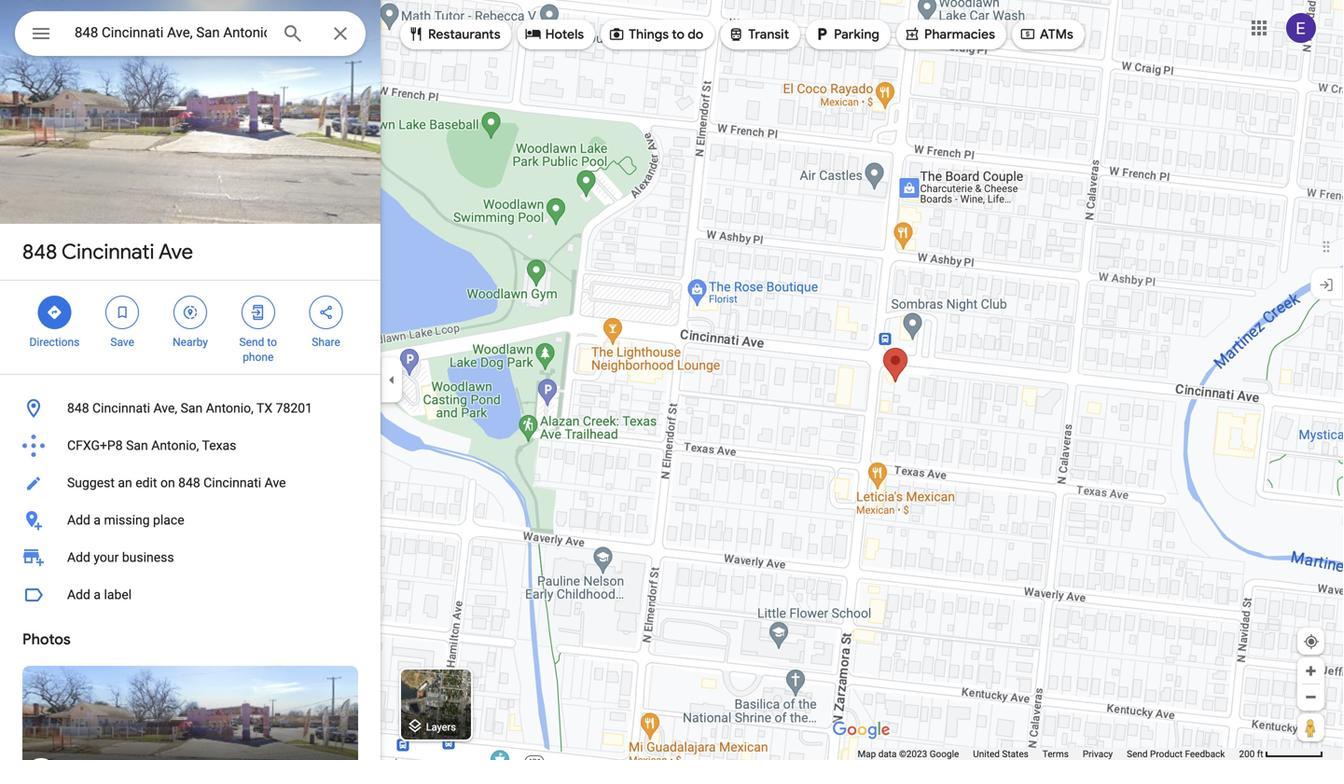 Task type: locate. For each thing, give the bounding box(es) containing it.
 restaurants
[[408, 24, 501, 44]]

send product feedback button
[[1127, 748, 1226, 760]]

send left product
[[1127, 749, 1148, 760]]

0 vertical spatial a
[[94, 513, 101, 528]]

your
[[94, 550, 119, 565]]

0 vertical spatial add
[[67, 513, 90, 528]]


[[525, 24, 542, 44]]

save
[[110, 336, 134, 349]]

1 horizontal spatial send
[[1127, 749, 1148, 760]]

0 horizontal spatial send
[[239, 336, 264, 349]]

cincinnati down texas
[[204, 475, 261, 491]]

848 up 
[[22, 239, 57, 265]]


[[250, 302, 267, 323]]

phone
[[243, 351, 274, 364]]

send up the phone
[[239, 336, 264, 349]]

nearby
[[173, 336, 208, 349]]

suggest an edit on 848 cincinnati ave
[[67, 475, 286, 491]]

footer
[[858, 748, 1240, 760]]

feedback
[[1185, 749, 1226, 760]]

missing
[[104, 513, 150, 528]]

antonio, inside button
[[151, 438, 199, 453]]

0 horizontal spatial 848
[[22, 239, 57, 265]]

848 for 848 cincinnati ave
[[22, 239, 57, 265]]

add
[[67, 513, 90, 528], [67, 550, 90, 565], [67, 587, 90, 603]]

ft
[[1258, 749, 1264, 760]]

2 vertical spatial cincinnati
[[204, 475, 261, 491]]

a
[[94, 513, 101, 528], [94, 587, 101, 603]]

2 vertical spatial 848
[[178, 475, 200, 491]]

add inside add a missing place button
[[67, 513, 90, 528]]

0 vertical spatial 848
[[22, 239, 57, 265]]

a left label
[[94, 587, 101, 603]]

848 cincinnati ave
[[22, 239, 193, 265]]

1 vertical spatial to
[[267, 336, 277, 349]]

send inside send to phone
[[239, 336, 264, 349]]

antonio, up suggest an edit on 848 cincinnati ave
[[151, 438, 199, 453]]

place
[[153, 513, 184, 528]]

1 horizontal spatial san
[[181, 401, 203, 416]]

 hotels
[[525, 24, 584, 44]]

do
[[688, 26, 704, 43]]

3 add from the top
[[67, 587, 90, 603]]

2 vertical spatial add
[[67, 587, 90, 603]]

add inside add your business link
[[67, 550, 90, 565]]

cincinnati for ave
[[62, 239, 154, 265]]


[[318, 302, 335, 323]]

848 cincinnati ave, san antonio, tx 78201 button
[[0, 390, 381, 427]]

1 horizontal spatial antonio,
[[206, 401, 254, 416]]

1 horizontal spatial to
[[672, 26, 685, 43]]

2 a from the top
[[94, 587, 101, 603]]

cincinnati left ave,
[[92, 401, 150, 416]]

san
[[181, 401, 203, 416], [126, 438, 148, 453]]

add left label
[[67, 587, 90, 603]]

google account: eesa khan  
(eesa.khan@adept.ai) image
[[1287, 13, 1317, 43]]

cfxg+p8 san antonio, texas button
[[0, 427, 381, 465]]

ave
[[159, 239, 193, 265], [265, 475, 286, 491]]

1 vertical spatial antonio,
[[151, 438, 199, 453]]

 things to do
[[609, 24, 704, 44]]

1 vertical spatial san
[[126, 438, 148, 453]]

san inside button
[[181, 401, 203, 416]]

map data ©2023 google
[[858, 749, 960, 760]]

1 add from the top
[[67, 513, 90, 528]]

cincinnati
[[62, 239, 154, 265], [92, 401, 150, 416], [204, 475, 261, 491]]

0 vertical spatial ave
[[159, 239, 193, 265]]

united states button
[[974, 748, 1029, 760]]

zoom out image
[[1305, 691, 1319, 705]]

photos
[[22, 630, 71, 649]]

ave down "tx"
[[265, 475, 286, 491]]

label
[[104, 587, 132, 603]]

1 horizontal spatial ave
[[265, 475, 286, 491]]

0 horizontal spatial ave
[[159, 239, 193, 265]]

cfxg+p8 san antonio, texas
[[67, 438, 236, 453]]

 parking
[[814, 24, 880, 44]]

send product feedback
[[1127, 749, 1226, 760]]

ave up 
[[159, 239, 193, 265]]

1 a from the top
[[94, 513, 101, 528]]

san up the edit
[[126, 438, 148, 453]]

848 up cfxg+p8 at the bottom left of page
[[67, 401, 89, 416]]

848 Cincinnati Ave, San Antonio, TX 78201 field
[[15, 11, 366, 56]]

0 vertical spatial to
[[672, 26, 685, 43]]

to left do
[[672, 26, 685, 43]]

directions
[[29, 336, 80, 349]]

terms button
[[1043, 748, 1069, 760]]

send to phone
[[239, 336, 277, 364]]

send inside "button"
[[1127, 749, 1148, 760]]

suggest
[[67, 475, 115, 491]]


[[609, 24, 625, 44]]

0 horizontal spatial san
[[126, 438, 148, 453]]

texas
[[202, 438, 236, 453]]

1 vertical spatial ave
[[265, 475, 286, 491]]

1 vertical spatial send
[[1127, 749, 1148, 760]]

0 vertical spatial san
[[181, 401, 203, 416]]

None field
[[75, 21, 267, 44]]

footer containing map data ©2023 google
[[858, 748, 1240, 760]]

0 horizontal spatial antonio,
[[151, 438, 199, 453]]

848
[[22, 239, 57, 265], [67, 401, 89, 416], [178, 475, 200, 491]]

antonio,
[[206, 401, 254, 416], [151, 438, 199, 453]]

san right ave,
[[181, 401, 203, 416]]

1 horizontal spatial 848
[[67, 401, 89, 416]]

1 vertical spatial cincinnati
[[92, 401, 150, 416]]

add left your
[[67, 550, 90, 565]]

0 vertical spatial cincinnati
[[62, 239, 154, 265]]


[[814, 24, 831, 44]]

1 vertical spatial 848
[[67, 401, 89, 416]]

1 vertical spatial add
[[67, 550, 90, 565]]

cincinnati up 
[[62, 239, 154, 265]]

atms
[[1040, 26, 1074, 43]]

hotels
[[546, 26, 584, 43]]

footer inside 'google maps' element
[[858, 748, 1240, 760]]

united states
[[974, 749, 1029, 760]]

add down suggest in the left bottom of the page
[[67, 513, 90, 528]]

transit
[[749, 26, 789, 43]]

848 cincinnati ave, san antonio, tx 78201
[[67, 401, 313, 416]]

to up the phone
[[267, 336, 277, 349]]

tx
[[257, 401, 273, 416]]

a left missing
[[94, 513, 101, 528]]

actions for 848 cincinnati ave region
[[0, 281, 381, 374]]

0 horizontal spatial to
[[267, 336, 277, 349]]

edit
[[135, 475, 157, 491]]

add your business
[[67, 550, 174, 565]]

848 cincinnati ave main content
[[0, 0, 381, 760]]

send
[[239, 336, 264, 349], [1127, 749, 1148, 760]]

©2023
[[899, 749, 928, 760]]

1 vertical spatial a
[[94, 587, 101, 603]]


[[182, 302, 199, 323]]

2 add from the top
[[67, 550, 90, 565]]

antonio, left "tx"
[[206, 401, 254, 416]]

 atms
[[1020, 24, 1074, 44]]

show your location image
[[1304, 634, 1320, 650]]

848 for 848 cincinnati ave, san antonio, tx 78201
[[67, 401, 89, 416]]


[[30, 20, 52, 47]]

add for add a label
[[67, 587, 90, 603]]

add inside add a label button
[[67, 587, 90, 603]]

privacy
[[1083, 749, 1113, 760]]

0 vertical spatial send
[[239, 336, 264, 349]]

0 vertical spatial antonio,
[[206, 401, 254, 416]]

add a label
[[67, 587, 132, 603]]

848 right on
[[178, 475, 200, 491]]

terms
[[1043, 749, 1069, 760]]

send for send to phone
[[239, 336, 264, 349]]

to
[[672, 26, 685, 43], [267, 336, 277, 349]]



Task type: vqa. For each thing, say whether or not it's contained in the screenshot.
848 Cincinnati Ave, San Antonio, TX 78201 field
yes



Task type: describe. For each thing, give the bounding box(es) containing it.
 button
[[15, 11, 67, 60]]

200
[[1240, 749, 1255, 760]]

share
[[312, 336, 340, 349]]

on
[[160, 475, 175, 491]]

add your business link
[[0, 539, 381, 577]]

show street view coverage image
[[1298, 714, 1325, 742]]

 transit
[[728, 24, 789, 44]]

to inside  things to do
[[672, 26, 685, 43]]

2 horizontal spatial 848
[[178, 475, 200, 491]]

map
[[858, 749, 876, 760]]

200 ft button
[[1240, 749, 1324, 760]]

parking
[[834, 26, 880, 43]]

add for add your business
[[67, 550, 90, 565]]

 pharmacies
[[904, 24, 996, 44]]

add a missing place button
[[0, 502, 381, 539]]

suggest an edit on 848 cincinnati ave button
[[0, 465, 381, 502]]

san inside button
[[126, 438, 148, 453]]


[[408, 24, 425, 44]]

google
[[930, 749, 960, 760]]

to inside send to phone
[[267, 336, 277, 349]]


[[1020, 24, 1037, 44]]

restaurants
[[428, 26, 501, 43]]

add a missing place
[[67, 513, 184, 528]]

an
[[118, 475, 132, 491]]

add for add a missing place
[[67, 513, 90, 528]]

cincinnati for ave,
[[92, 401, 150, 416]]

send for send product feedback
[[1127, 749, 1148, 760]]


[[904, 24, 921, 44]]

ave inside button
[[265, 475, 286, 491]]


[[114, 302, 131, 323]]

a for label
[[94, 587, 101, 603]]

united
[[974, 749, 1000, 760]]

200 ft
[[1240, 749, 1264, 760]]

privacy button
[[1083, 748, 1113, 760]]

add a label button
[[0, 577, 381, 614]]

zoom in image
[[1305, 664, 1319, 678]]

cfxg+p8
[[67, 438, 123, 453]]

antonio, inside button
[[206, 401, 254, 416]]

things
[[629, 26, 669, 43]]

layers
[[426, 722, 456, 733]]

collapse side panel image
[[382, 370, 402, 391]]


[[728, 24, 745, 44]]


[[46, 302, 63, 323]]

data
[[879, 749, 897, 760]]

78201
[[276, 401, 313, 416]]

states
[[1003, 749, 1029, 760]]

product
[[1151, 749, 1183, 760]]

 search field
[[15, 11, 366, 60]]

ave,
[[154, 401, 177, 416]]

google maps element
[[0, 0, 1344, 760]]

none field inside 848 cincinnati ave, san antonio, tx 78201 field
[[75, 21, 267, 44]]

a for missing
[[94, 513, 101, 528]]

pharmacies
[[925, 26, 996, 43]]

business
[[122, 550, 174, 565]]



